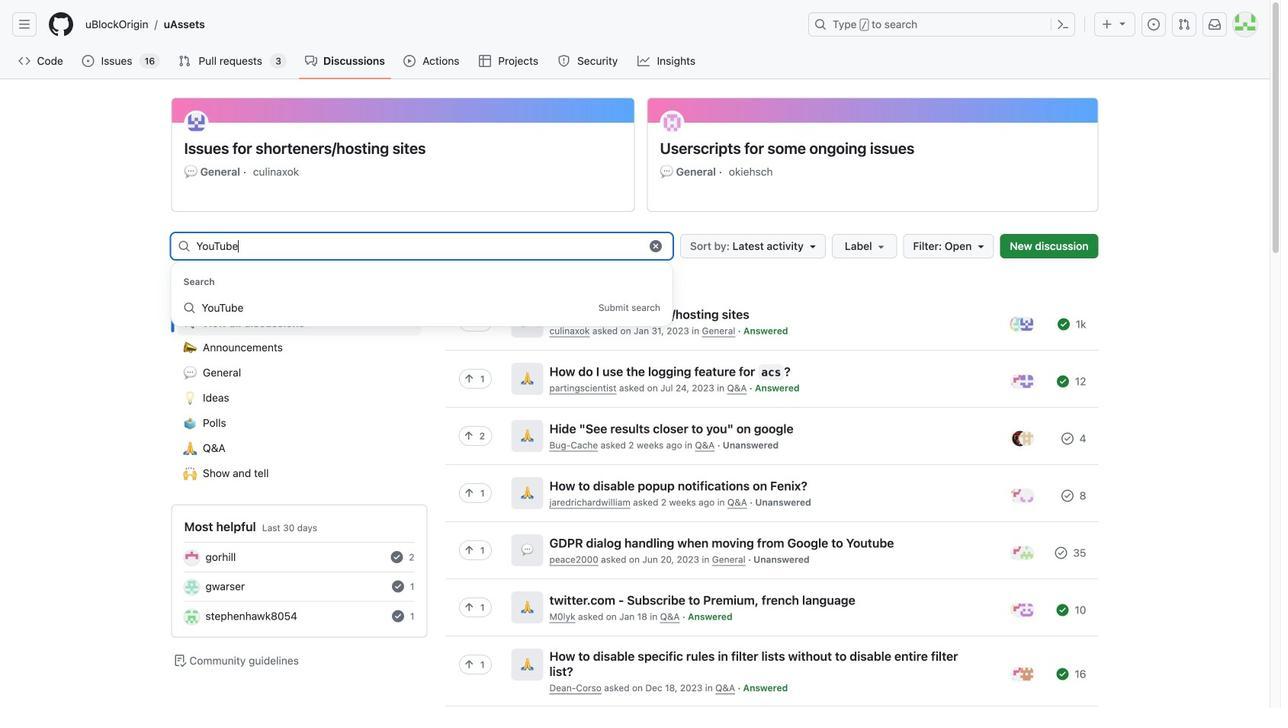 Task type: locate. For each thing, give the bounding box(es) containing it.
0 vertical spatial check circle fill image
[[391, 551, 403, 564]]

1 vertical spatial triangle down image
[[975, 240, 987, 252]]

2 @gorhill image from the top
[[1013, 546, 1028, 561]]

@gorhill image left 12 comments: partingscientist, 05:36am on july 24, 2023 icon
[[1013, 374, 1028, 389]]

git pull request image left notifications 'icon'
[[1178, 18, 1191, 31]]

1 horizontal spatial @gwarser image
[[1013, 317, 1028, 332]]

@gorhill image
[[1013, 488, 1028, 504], [184, 551, 199, 566], [1013, 603, 1028, 618]]

check circle fill image down check circle fill image
[[392, 611, 404, 623]]

1 horizontal spatial git pull request image
[[1178, 18, 1191, 31]]

@partingscientist image
[[1019, 374, 1035, 389]]

search image
[[178, 240, 190, 252]]

2 arrow up image from the top
[[463, 430, 475, 442]]

1 horizontal spatial issue opened image
[[1148, 18, 1160, 31]]

0 horizontal spatial @gwarser image
[[184, 580, 199, 595]]

notifications image
[[1209, 18, 1221, 31]]

2 vertical spatial @gorhill image
[[1013, 667, 1028, 682]]

git pull request image up "culinaxok" 'image'
[[179, 55, 191, 67]]

@gwarser image left 1021 comments: culinaxok, 07:59am on january 31, 2023 image
[[1013, 317, 1028, 332]]

1 vertical spatial arrow up image
[[463, 430, 475, 442]]

plus image
[[1101, 18, 1114, 31]]

0 vertical spatial issue opened image
[[1148, 18, 1160, 31]]

@m0lyk image
[[1019, 603, 1035, 618]]

@gwarser image
[[1013, 317, 1028, 332], [184, 580, 199, 595]]

0 vertical spatial triangle down image
[[1117, 17, 1129, 29]]

list
[[79, 12, 799, 37], [171, 98, 1099, 236], [446, 293, 1099, 709], [171, 305, 428, 493]]

arrow up image for @m0lyk image
[[463, 602, 475, 614]]

0 horizontal spatial git pull request image
[[179, 55, 191, 67]]

check circle fill image
[[392, 581, 404, 593]]

0 horizontal spatial triangle down image
[[975, 240, 987, 252]]

10 comments: m0lyk, 04:55am on january 18 image
[[1057, 604, 1069, 617]]

2 arrow up image from the top
[[463, 487, 475, 500]]

3 @gorhill image from the top
[[1013, 667, 1028, 682]]

checklist image
[[174, 655, 186, 667]]

arrow up image
[[463, 373, 475, 385], [463, 430, 475, 442]]

issue opened image
[[1148, 18, 1160, 31], [82, 55, 94, 67]]

0 vertical spatial @gwarser image
[[1013, 317, 1028, 332]]

play image
[[403, 55, 416, 67]]

1 @gorhill image from the top
[[1013, 374, 1028, 389]]

4 arrow up image from the top
[[463, 602, 475, 614]]

@culinaxok image
[[1019, 317, 1035, 332]]

arrow up image for @peace2000 icon
[[463, 545, 475, 557]]

triangle down image
[[1117, 17, 1129, 29], [975, 240, 987, 252]]

2 vertical spatial @gorhill image
[[1013, 603, 1028, 618]]

@gorhill image left 35 comments: peace2000, 12:49pm on june 20, 2023 image
[[1013, 546, 1028, 561]]

@dean corso image
[[1019, 667, 1035, 682]]

git pull request image
[[1178, 18, 1191, 31], [179, 55, 191, 67]]

@gorhill image up @stephenhawk8054 icon
[[184, 551, 199, 566]]

homepage image
[[49, 12, 73, 37]]

@gwarser image up @stephenhawk8054 icon
[[184, 580, 199, 595]]

3 arrow up image from the top
[[463, 545, 475, 557]]

arrow up image for @3xploiton3 image
[[463, 430, 475, 442]]

@jaredrichardwilliam image
[[1019, 488, 1035, 504]]

4 comments: bug-cache, 08:56pm on march 08 image
[[1062, 433, 1074, 445]]

0 vertical spatial @gorhill image
[[1013, 374, 1028, 389]]

1 vertical spatial @gorhill image
[[1013, 546, 1028, 561]]

1 horizontal spatial triangle down image
[[1117, 17, 1129, 29]]

1 horizontal spatial comment discussion image
[[305, 55, 317, 67]]

@bug cache image
[[1019, 431, 1035, 446]]

0 vertical spatial arrow up image
[[463, 373, 475, 385]]

issue opened image for the top "git pull request" image
[[1148, 18, 1160, 31]]

@3xploiton3 image
[[1013, 431, 1028, 446]]

comment discussion image
[[305, 55, 317, 67], [183, 317, 196, 330]]

issue opened image right code icon on the top of page
[[82, 55, 94, 67]]

check circle fill image
[[391, 551, 403, 564], [392, 611, 404, 623]]

0 vertical spatial @gorhill image
[[1013, 488, 1028, 504]]

arrow up image
[[463, 316, 475, 328], [463, 487, 475, 500], [463, 545, 475, 557], [463, 602, 475, 614], [463, 659, 475, 671]]

@gorhill image
[[1013, 374, 1028, 389], [1013, 546, 1028, 561], [1013, 667, 1028, 682]]

arrow up image for the @culinaxok icon
[[463, 316, 475, 328]]

1 vertical spatial comment discussion image
[[183, 317, 196, 330]]

1 vertical spatial git pull request image
[[179, 55, 191, 67]]

0 horizontal spatial issue opened image
[[82, 55, 94, 67]]

@gorhill image left 16 comments: dean-corso, 02:08pm on december 18, 2023 icon
[[1013, 667, 1028, 682]]

check circle fill image up check circle fill image
[[391, 551, 403, 564]]

@gorhill image left 10 comments: m0lyk, 04:55am on january 18 icon
[[1013, 603, 1028, 618]]

arrow up image for @dean corso "icon"
[[463, 659, 475, 671]]

@gorhill image for the "@partingscientist" image
[[1013, 374, 1028, 389]]

8 comments: jaredrichardwilliam, 10:56am on march 06 image
[[1062, 490, 1074, 502]]

@gorhill image left 8 comments: jaredrichardwilliam, 10:56am on march 06 icon
[[1013, 488, 1028, 504]]

1 vertical spatial issue opened image
[[82, 55, 94, 67]]

5 arrow up image from the top
[[463, 659, 475, 671]]

1 arrow up image from the top
[[463, 373, 475, 385]]

issue opened image right plus 'image'
[[1148, 18, 1160, 31]]

1 arrow up image from the top
[[463, 316, 475, 328]]

x circle fill image
[[650, 240, 662, 252]]



Task type: vqa. For each thing, say whether or not it's contained in the screenshot.
top check circle fill icon
yes



Task type: describe. For each thing, give the bounding box(es) containing it.
1 vertical spatial check circle fill image
[[392, 611, 404, 623]]

@gorhill image for arrow up image associated with @jaredrichardwilliam 'image'
[[1013, 488, 1028, 504]]

0 vertical spatial git pull request image
[[1178, 18, 1191, 31]]

@gorhill image for @m0lyk image's arrow up image
[[1013, 603, 1028, 618]]

command palette image
[[1057, 18, 1069, 31]]

arrow up image for @jaredrichardwilliam 'image'
[[463, 487, 475, 500]]

35 comments: peace2000, 12:49pm on june 20, 2023 image
[[1055, 547, 1068, 559]]

code image
[[18, 55, 31, 67]]

culinaxok image
[[184, 110, 209, 135]]

table image
[[479, 55, 491, 67]]

@stephenhawk8054 image
[[184, 610, 199, 625]]

triangle down image
[[807, 240, 819, 252]]

shield image
[[558, 55, 570, 67]]

16 comments: dean-corso, 02:08pm on december 18, 2023 image
[[1057, 669, 1069, 681]]

0 vertical spatial comment discussion image
[[305, 55, 317, 67]]

1 vertical spatial @gorhill image
[[184, 551, 199, 566]]

@gorhill image for @dean corso "icon"
[[1013, 667, 1028, 682]]

okiehsch image
[[660, 110, 685, 135]]

@peace2000 image
[[1019, 546, 1035, 561]]

1 vertical spatial @gwarser image
[[184, 580, 199, 595]]

issue opened image for "git pull request" image to the bottom
[[82, 55, 94, 67]]

graph image
[[638, 55, 650, 67]]

arrow up image for the "@partingscientist" image @gorhill icon
[[463, 373, 475, 385]]

0 horizontal spatial comment discussion image
[[183, 317, 196, 330]]

@gorhill image for @peace2000 icon
[[1013, 546, 1028, 561]]

Search all discussions text field
[[196, 234, 640, 259]]

1021 comments: culinaxok, 07:59am on january 31, 2023 image
[[1058, 318, 1070, 331]]

12 comments: partingscientist, 05:36am on july 24, 2023 image
[[1057, 376, 1069, 388]]



